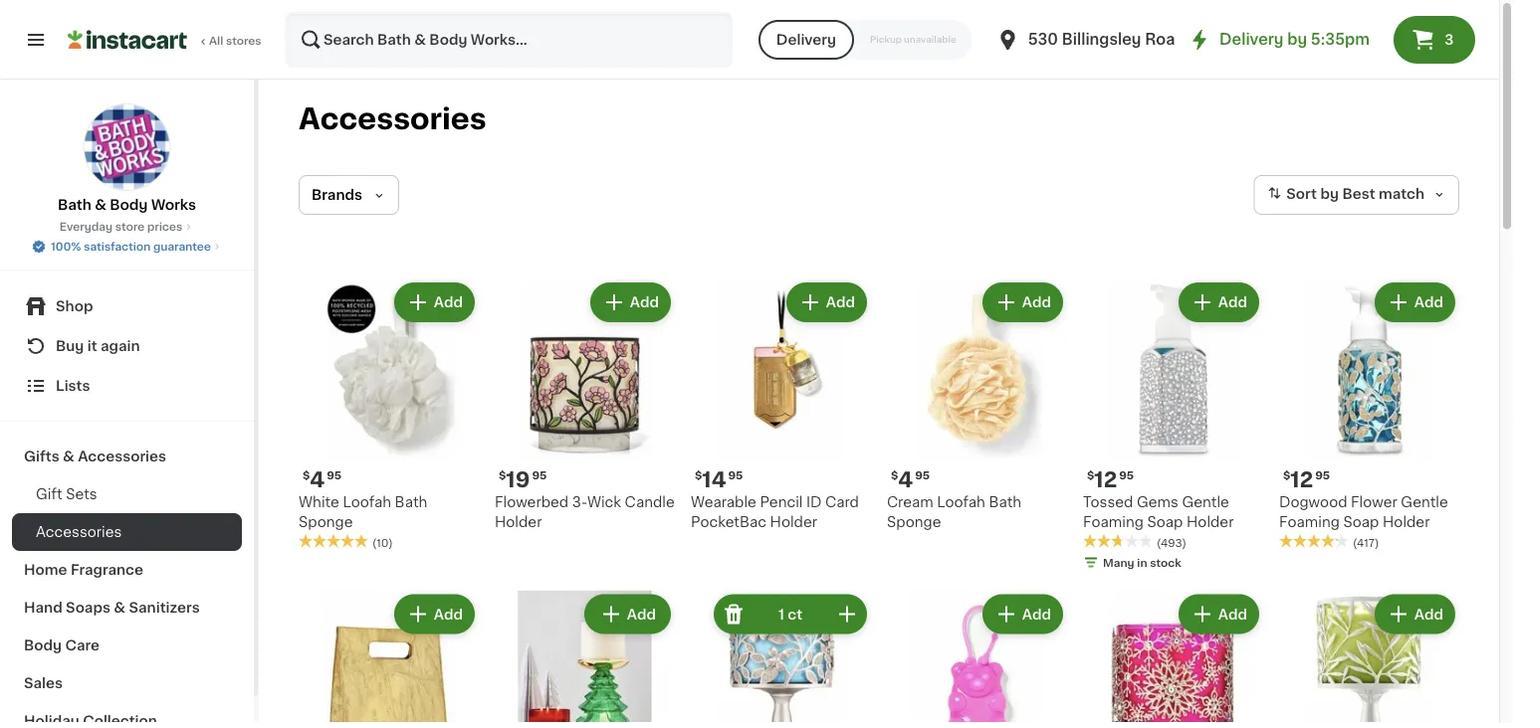 Task type: vqa. For each thing, say whether or not it's contained in the screenshot.
GENTLE in Dogwood Flower Gentle Foaming Soap Holder
yes



Task type: describe. For each thing, give the bounding box(es) containing it.
95 for white
[[327, 470, 342, 481]]

bath for white loofah bath sponge
[[395, 496, 427, 510]]

prices
[[147, 222, 182, 232]]

hand soaps & sanitizers
[[24, 601, 200, 615]]

all stores
[[209, 35, 261, 46]]

$ for white loofah bath sponge
[[303, 470, 310, 481]]

gifts & accessories link
[[12, 438, 242, 476]]

by for delivery
[[1287, 32, 1307, 47]]

1 ct
[[778, 608, 802, 622]]

gentle for tossed gems gentle foaming soap holder
[[1182, 496, 1229, 510]]

(417)
[[1353, 538, 1379, 549]]

it
[[87, 339, 97, 353]]

gift
[[36, 488, 62, 502]]

home fragrance
[[24, 563, 143, 577]]

$ for flowerbed 3-wick candle holder
[[499, 470, 506, 481]]

flower
[[1351, 496, 1398, 510]]

in
[[1137, 557, 1147, 568]]

satisfaction
[[84, 241, 151, 252]]

road
[[1145, 32, 1185, 47]]

0 horizontal spatial bath
[[58, 198, 91, 212]]

product group containing 1 ct
[[691, 591, 871, 724]]

530 billingsley road
[[1028, 32, 1185, 47]]

delivery button
[[758, 20, 854, 60]]

sort by
[[1287, 187, 1339, 201]]

sort
[[1287, 187, 1317, 201]]

increment quantity of dogwood pedestal 3-wick candle holder image
[[835, 603, 859, 627]]

hand
[[24, 601, 62, 615]]

everyday store prices
[[59, 222, 182, 232]]

all stores link
[[68, 12, 263, 68]]

$ 12 95 for dogwood
[[1283, 469, 1330, 490]]

pencil
[[760, 496, 803, 510]]

$ 14 95
[[695, 469, 743, 490]]

buy it again
[[56, 339, 140, 353]]

$ 19 95
[[499, 469, 547, 490]]

everyday store prices link
[[59, 219, 194, 235]]

delivery for delivery
[[776, 33, 836, 47]]

best match
[[1342, 187, 1425, 201]]

tossed gems gentle foaming soap holder
[[1083, 496, 1234, 530]]

white
[[299, 496, 339, 510]]

care
[[65, 639, 100, 653]]

buy it again link
[[12, 327, 242, 366]]

gentle for dogwood flower gentle foaming soap holder
[[1401, 496, 1448, 510]]

buy
[[56, 339, 84, 353]]

stock
[[1150, 557, 1182, 568]]

95 for cream
[[915, 470, 930, 481]]

$ for dogwood flower gentle foaming soap holder
[[1283, 470, 1291, 481]]

dogwood
[[1279, 496, 1347, 510]]

wearable
[[691, 496, 756, 510]]

12 for dogwood
[[1291, 469, 1313, 490]]

bath & body works
[[58, 198, 196, 212]]

dogwood flower gentle foaming soap holder
[[1279, 496, 1448, 530]]

brands button
[[299, 175, 399, 215]]

(493)
[[1157, 538, 1186, 549]]

gifts & accessories
[[24, 450, 166, 464]]

3 button
[[1394, 16, 1475, 64]]

2 vertical spatial accessories
[[36, 526, 122, 540]]

cream
[[887, 496, 934, 510]]

soaps
[[66, 601, 110, 615]]

sanitizers
[[129, 601, 200, 615]]

lists
[[56, 379, 90, 393]]

gift sets link
[[12, 476, 242, 514]]

by for sort
[[1320, 187, 1339, 201]]

brands
[[312, 188, 362, 202]]

holder for dogwood flower gentle foaming soap holder
[[1383, 516, 1430, 530]]

home fragrance link
[[12, 552, 242, 589]]

sets
[[66, 488, 97, 502]]

19
[[506, 469, 530, 490]]

fragrance
[[71, 563, 143, 577]]

lists link
[[12, 366, 242, 406]]

bath for cream loofah bath sponge
[[989, 496, 1022, 510]]

$ 4 95 for cream
[[891, 469, 930, 490]]

0 vertical spatial accessories
[[299, 105, 486, 133]]

530 billingsley road button
[[996, 12, 1185, 68]]

wick
[[587, 496, 621, 510]]

billingsley
[[1062, 32, 1141, 47]]

1
[[778, 608, 784, 622]]

accessories link
[[12, 514, 242, 552]]

store
[[115, 222, 145, 232]]

0 vertical spatial body
[[110, 198, 148, 212]]

pocketbac
[[691, 516, 767, 530]]



Task type: locate. For each thing, give the bounding box(es) containing it.
delivery for delivery by 5:35pm
[[1220, 32, 1284, 47]]

body up store
[[110, 198, 148, 212]]

4 95 from the left
[[915, 470, 930, 481]]

soap down gems in the right of the page
[[1147, 516, 1183, 530]]

flowerbed 3-wick candle holder
[[495, 496, 675, 530]]

loofah right cream
[[937, 496, 985, 510]]

match
[[1379, 187, 1425, 201]]

2 loofah from the left
[[937, 496, 985, 510]]

many
[[1103, 557, 1135, 568]]

sales
[[24, 677, 63, 691]]

candle
[[625, 496, 675, 510]]

card
[[825, 496, 859, 510]]

4 for white loofah bath sponge
[[310, 469, 325, 490]]

1 gentle from the left
[[1182, 496, 1229, 510]]

1 4 from the left
[[310, 469, 325, 490]]

12 up dogwood in the right of the page
[[1291, 469, 1313, 490]]

product group containing 14
[[691, 279, 871, 533]]

0 horizontal spatial foaming
[[1083, 516, 1144, 530]]

guarantee
[[153, 241, 211, 252]]

1 horizontal spatial loofah
[[937, 496, 985, 510]]

loofah for cream
[[937, 496, 985, 510]]

bath & body works link
[[58, 104, 196, 215]]

3 $ from the left
[[695, 470, 702, 481]]

delivery inside delivery button
[[776, 33, 836, 47]]

tossed
[[1083, 496, 1133, 510]]

bath up everyday
[[58, 198, 91, 212]]

gentle inside tossed gems gentle foaming soap holder
[[1182, 496, 1229, 510]]

delivery by 5:35pm link
[[1188, 28, 1370, 52]]

gifts
[[24, 450, 59, 464]]

1 loofah from the left
[[343, 496, 391, 510]]

1 horizontal spatial by
[[1320, 187, 1339, 201]]

foaming for tossed
[[1083, 516, 1144, 530]]

$ 12 95
[[1087, 469, 1134, 490], [1283, 469, 1330, 490]]

& up everyday
[[95, 198, 106, 212]]

$ 12 95 up tossed
[[1087, 469, 1134, 490]]

1 vertical spatial body
[[24, 639, 62, 653]]

95 for wearable
[[728, 470, 743, 481]]

1 vertical spatial by
[[1320, 187, 1339, 201]]

1 horizontal spatial foaming
[[1279, 516, 1340, 530]]

many in stock
[[1103, 557, 1182, 568]]

$ 4 95 up cream
[[891, 469, 930, 490]]

loofah
[[343, 496, 391, 510], [937, 496, 985, 510]]

6 95 from the left
[[1315, 470, 1330, 481]]

12
[[1094, 469, 1117, 490], [1291, 469, 1313, 490]]

1 horizontal spatial $ 4 95
[[891, 469, 930, 490]]

3 95 from the left
[[728, 470, 743, 481]]

stores
[[226, 35, 261, 46]]

everyday
[[59, 222, 113, 232]]

2 $ 4 95 from the left
[[891, 469, 930, 490]]

95 inside $ 19 95
[[532, 470, 547, 481]]

2 $ from the left
[[499, 470, 506, 481]]

4 up cream
[[898, 469, 913, 490]]

6 $ from the left
[[1283, 470, 1291, 481]]

hand soaps & sanitizers link
[[12, 589, 242, 627]]

soap inside tossed gems gentle foaming soap holder
[[1147, 516, 1183, 530]]

foaming inside dogwood flower gentle foaming soap holder
[[1279, 516, 1340, 530]]

95 up cream
[[915, 470, 930, 481]]

soap for gems
[[1147, 516, 1183, 530]]

$ 4 95 up the white on the bottom left of the page
[[303, 469, 342, 490]]

best
[[1342, 187, 1375, 201]]

wearable pencil id card pocketbac holder
[[691, 496, 859, 530]]

holder for wearable pencil id card pocketbac holder
[[770, 516, 817, 530]]

4
[[310, 469, 325, 490], [898, 469, 913, 490]]

0 horizontal spatial loofah
[[343, 496, 391, 510]]

loofah inside white loofah bath sponge
[[343, 496, 391, 510]]

foaming for dogwood
[[1279, 516, 1340, 530]]

14
[[702, 469, 726, 490]]

0 horizontal spatial gentle
[[1182, 496, 1229, 510]]

soap
[[1147, 516, 1183, 530], [1343, 516, 1379, 530]]

accessories up gift sets "link"
[[78, 450, 166, 464]]

0 horizontal spatial sponge
[[299, 516, 353, 530]]

instacart logo image
[[68, 28, 187, 52]]

95 up dogwood in the right of the page
[[1315, 470, 1330, 481]]

shop
[[56, 300, 93, 314]]

95 inside $ 14 95
[[728, 470, 743, 481]]

holder
[[495, 516, 542, 530], [770, 516, 817, 530], [1187, 516, 1234, 530], [1383, 516, 1430, 530]]

4 for cream loofah bath sponge
[[898, 469, 913, 490]]

1 soap from the left
[[1147, 516, 1183, 530]]

$ inside $ 19 95
[[499, 470, 506, 481]]

gift sets
[[36, 488, 97, 502]]

$ up tossed
[[1087, 470, 1094, 481]]

by right sort
[[1320, 187, 1339, 201]]

100% satisfaction guarantee button
[[31, 235, 223, 255]]

Best match Sort by field
[[1254, 175, 1459, 215]]

1 horizontal spatial 4
[[898, 469, 913, 490]]

product group containing 19
[[495, 279, 675, 533]]

holder inside tossed gems gentle foaming soap holder
[[1187, 516, 1234, 530]]

sponge inside white loofah bath sponge
[[299, 516, 353, 530]]

white loofah bath sponge
[[299, 496, 427, 530]]

$ up the flowerbed
[[499, 470, 506, 481]]

accessories
[[299, 105, 486, 133], [78, 450, 166, 464], [36, 526, 122, 540]]

sponge for white
[[299, 516, 353, 530]]

loofah for white
[[343, 496, 391, 510]]

0 horizontal spatial $ 12 95
[[1087, 469, 1134, 490]]

1 horizontal spatial sponge
[[887, 516, 941, 530]]

&
[[95, 198, 106, 212], [63, 450, 74, 464], [114, 601, 125, 615]]

$ 12 95 for tossed
[[1087, 469, 1134, 490]]

& right soaps
[[114, 601, 125, 615]]

soap for flower
[[1343, 516, 1379, 530]]

1 horizontal spatial 12
[[1291, 469, 1313, 490]]

sponge for cream
[[887, 516, 941, 530]]

$ up wearable
[[695, 470, 702, 481]]

foaming inside tossed gems gentle foaming soap holder
[[1083, 516, 1144, 530]]

5 95 from the left
[[1119, 470, 1134, 481]]

loofah inside cream loofah bath sponge
[[937, 496, 985, 510]]

2 foaming from the left
[[1279, 516, 1340, 530]]

1 horizontal spatial body
[[110, 198, 148, 212]]

Search field
[[287, 14, 731, 66]]

1 $ 12 95 from the left
[[1087, 469, 1134, 490]]

0 horizontal spatial $ 4 95
[[303, 469, 342, 490]]

0 horizontal spatial &
[[63, 450, 74, 464]]

1 horizontal spatial $ 12 95
[[1283, 469, 1330, 490]]

delivery
[[1220, 32, 1284, 47], [776, 33, 836, 47]]

sponge down cream
[[887, 516, 941, 530]]

& for bath
[[95, 198, 106, 212]]

add button
[[396, 285, 473, 321], [592, 285, 669, 321], [788, 285, 865, 321], [984, 285, 1061, 321], [1180, 285, 1257, 321], [1377, 285, 1453, 321], [396, 597, 473, 633], [590, 597, 669, 633], [984, 597, 1061, 633], [1180, 597, 1257, 633], [1377, 597, 1453, 633]]

bath & body works logo image
[[83, 104, 171, 191]]

sponge
[[299, 516, 353, 530], [887, 516, 941, 530]]

0 horizontal spatial soap
[[1147, 516, 1183, 530]]

1 horizontal spatial soap
[[1343, 516, 1379, 530]]

1 horizontal spatial gentle
[[1401, 496, 1448, 510]]

95 for tossed
[[1119, 470, 1134, 481]]

2 4 from the left
[[898, 469, 913, 490]]

0 horizontal spatial 12
[[1094, 469, 1117, 490]]

1 $ 4 95 from the left
[[303, 469, 342, 490]]

95 for dogwood
[[1315, 470, 1330, 481]]

3 holder from the left
[[1187, 516, 1234, 530]]

1 vertical spatial &
[[63, 450, 74, 464]]

service type group
[[758, 20, 972, 60]]

bath
[[58, 198, 91, 212], [395, 496, 427, 510], [989, 496, 1022, 510]]

holder inside wearable pencil id card pocketbac holder
[[770, 516, 817, 530]]

body care link
[[12, 627, 242, 665]]

2 soap from the left
[[1343, 516, 1379, 530]]

flowerbed
[[495, 496, 569, 510]]

2 horizontal spatial &
[[114, 601, 125, 615]]

body
[[110, 198, 148, 212], [24, 639, 62, 653]]

2 vertical spatial &
[[114, 601, 125, 615]]

id
[[806, 496, 822, 510]]

4 up the white on the bottom left of the page
[[310, 469, 325, 490]]

& right gifts
[[63, 450, 74, 464]]

1 foaming from the left
[[1083, 516, 1144, 530]]

12 for tossed
[[1094, 469, 1117, 490]]

body down hand
[[24, 639, 62, 653]]

& for gifts
[[63, 450, 74, 464]]

$ 12 95 up dogwood in the right of the page
[[1283, 469, 1330, 490]]

foaming down tossed
[[1083, 516, 1144, 530]]

1 horizontal spatial delivery
[[1220, 32, 1284, 47]]

cream loofah bath sponge
[[887, 496, 1022, 530]]

$ up dogwood in the right of the page
[[1283, 470, 1291, 481]]

bath right the white on the bottom left of the page
[[395, 496, 427, 510]]

delivery by 5:35pm
[[1220, 32, 1370, 47]]

4 holder from the left
[[1383, 516, 1430, 530]]

1 sponge from the left
[[299, 516, 353, 530]]

100%
[[51, 241, 81, 252]]

$ for wearable pencil id card pocketbac holder
[[695, 470, 702, 481]]

$ for tossed gems gentle foaming soap holder
[[1087, 470, 1094, 481]]

2 horizontal spatial bath
[[989, 496, 1022, 510]]

bath right cream
[[989, 496, 1022, 510]]

$ up the white on the bottom left of the page
[[303, 470, 310, 481]]

holder inside flowerbed 3-wick candle holder
[[495, 516, 542, 530]]

1 95 from the left
[[327, 470, 342, 481]]

1 $ from the left
[[303, 470, 310, 481]]

bath inside cream loofah bath sponge
[[989, 496, 1022, 510]]

0 vertical spatial &
[[95, 198, 106, 212]]

2 $ 12 95 from the left
[[1283, 469, 1330, 490]]

$ 4 95 for white
[[303, 469, 342, 490]]

4 $ from the left
[[891, 470, 898, 481]]

2 95 from the left
[[532, 470, 547, 481]]

95 right 19
[[532, 470, 547, 481]]

accessories down "sets"
[[36, 526, 122, 540]]

$
[[303, 470, 310, 481], [499, 470, 506, 481], [695, 470, 702, 481], [891, 470, 898, 481], [1087, 470, 1094, 481], [1283, 470, 1291, 481]]

95
[[327, 470, 342, 481], [532, 470, 547, 481], [728, 470, 743, 481], [915, 470, 930, 481], [1119, 470, 1134, 481], [1315, 470, 1330, 481]]

0 horizontal spatial delivery
[[776, 33, 836, 47]]

2 12 from the left
[[1291, 469, 1313, 490]]

1 horizontal spatial &
[[95, 198, 106, 212]]

ct
[[788, 608, 802, 622]]

95 right 14
[[728, 470, 743, 481]]

sponge inside cream loofah bath sponge
[[887, 516, 941, 530]]

1 horizontal spatial bath
[[395, 496, 427, 510]]

95 up the white on the bottom left of the page
[[327, 470, 342, 481]]

foaming down dogwood in the right of the page
[[1279, 516, 1340, 530]]

remove dogwood pedestal 3-wick candle holder image
[[722, 603, 746, 627]]

0 horizontal spatial by
[[1287, 32, 1307, 47]]

(10)
[[372, 538, 393, 549]]

again
[[101, 339, 140, 353]]

gentle right flower
[[1401, 496, 1448, 510]]

by inside field
[[1320, 187, 1339, 201]]

gentle inside dogwood flower gentle foaming soap holder
[[1401, 496, 1448, 510]]

1 vertical spatial accessories
[[78, 450, 166, 464]]

shop link
[[12, 287, 242, 327]]

100% satisfaction guarantee
[[51, 241, 211, 252]]

12 up tossed
[[1094, 469, 1117, 490]]

holder inside dogwood flower gentle foaming soap holder
[[1383, 516, 1430, 530]]

2 sponge from the left
[[887, 516, 941, 530]]

body care
[[24, 639, 100, 653]]

2 gentle from the left
[[1401, 496, 1448, 510]]

3-
[[572, 496, 587, 510]]

sponge down the white on the bottom left of the page
[[299, 516, 353, 530]]

bath inside white loofah bath sponge
[[395, 496, 427, 510]]

530
[[1028, 32, 1058, 47]]

3
[[1445, 33, 1454, 47]]

0 vertical spatial by
[[1287, 32, 1307, 47]]

home
[[24, 563, 67, 577]]

$ up cream
[[891, 470, 898, 481]]

soap up (417)
[[1343, 516, 1379, 530]]

by left 5:35pm
[[1287, 32, 1307, 47]]

gentle right gems in the right of the page
[[1182, 496, 1229, 510]]

$ inside $ 14 95
[[695, 470, 702, 481]]

works
[[151, 198, 196, 212]]

1 12 from the left
[[1094, 469, 1117, 490]]

$ 4 95
[[303, 469, 342, 490], [891, 469, 930, 490]]

5 $ from the left
[[1087, 470, 1094, 481]]

all
[[209, 35, 223, 46]]

add
[[434, 296, 463, 310], [630, 296, 659, 310], [826, 296, 855, 310], [1022, 296, 1051, 310], [1218, 296, 1247, 310], [1414, 296, 1444, 310], [434, 608, 463, 622], [629, 608, 658, 622], [1022, 608, 1051, 622], [1218, 608, 1247, 622], [1414, 608, 1444, 622]]

95 for flowerbed
[[532, 470, 547, 481]]

None search field
[[285, 12, 733, 68]]

gems
[[1137, 496, 1179, 510]]

1 holder from the left
[[495, 516, 542, 530]]

sales link
[[12, 665, 242, 703]]

95 up tossed
[[1119, 470, 1134, 481]]

loofah up "(10)"
[[343, 496, 391, 510]]

holder for tossed gems gentle foaming soap holder
[[1187, 516, 1234, 530]]

soap inside dogwood flower gentle foaming soap holder
[[1343, 516, 1379, 530]]

product group
[[299, 279, 479, 551], [495, 279, 675, 533], [691, 279, 871, 533], [887, 279, 1067, 533], [1083, 279, 1263, 575], [1279, 279, 1459, 551], [299, 591, 479, 724], [495, 591, 675, 724], [691, 591, 871, 724], [887, 591, 1067, 724], [1083, 591, 1263, 724], [1279, 591, 1459, 724]]

0 horizontal spatial body
[[24, 639, 62, 653]]

$ for cream loofah bath sponge
[[891, 470, 898, 481]]

accessories up "brands" dropdown button
[[299, 105, 486, 133]]

0 horizontal spatial 4
[[310, 469, 325, 490]]

2 holder from the left
[[770, 516, 817, 530]]

5:35pm
[[1311, 32, 1370, 47]]



